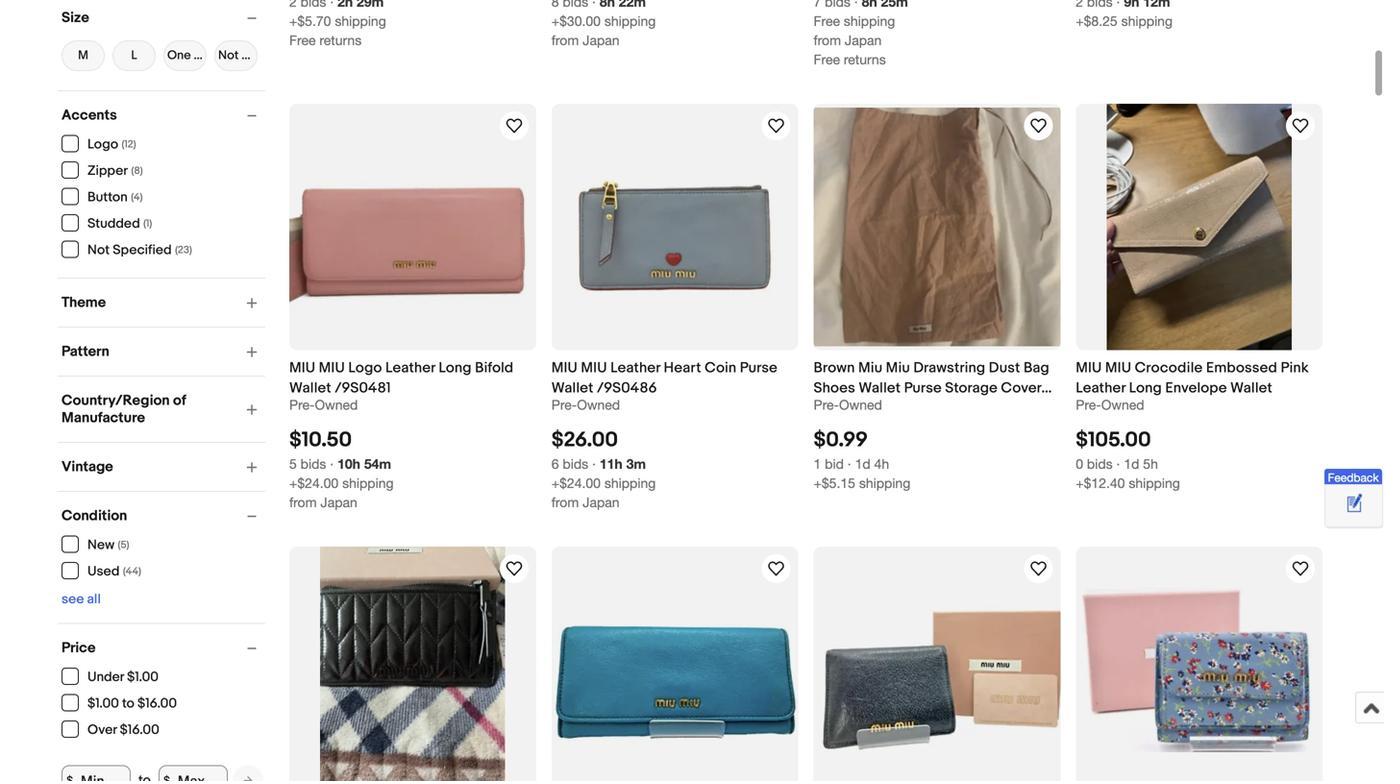 Task type: describe. For each thing, give the bounding box(es) containing it.
feedback
[[1328, 471, 1379, 484]]

bag
[[1024, 360, 1050, 377]]

button
[[87, 189, 128, 206]]

0 vertical spatial logo
[[87, 137, 118, 153]]

miu miu leather heart coin purse wallet /9s0486 link
[[552, 358, 798, 397]]

pattern
[[62, 343, 109, 361]]

(8)
[[131, 165, 143, 177]]

miu miu crocodile embossed pink leather long envelope wallet image
[[1107, 104, 1292, 351]]

wallet inside miu miu logo leather long bifold wallet /9s0481 pre-owned
[[289, 380, 331, 397]]

0 vertical spatial $1.00
[[127, 670, 159, 686]]

watch miu miu leather bifold wallet madras colour black used y1201-16 image
[[1027, 557, 1050, 581]]

1 vertical spatial not
[[87, 242, 110, 259]]

brown miu miu drawstring dust bag shoes wallet purse storage cover ~8.5"x13.25" heading
[[814, 360, 1052, 417]]

brown miu miu drawstring dust bag shoes wallet purse storage cover ~8.5"x13.25" image
[[814, 108, 1061, 346]]

vintage button
[[62, 459, 265, 476]]

11h
[[600, 456, 623, 472]]

new
[[87, 537, 114, 554]]

cover
[[1001, 380, 1042, 397]]

wallet inside the brown miu miu drawstring dust bag shoes wallet purse storage cover ~8.5"x13.25"
[[859, 380, 901, 397]]

$105.00 0 bids · 1d 5h +$12.40 shipping
[[1076, 428, 1180, 491]]

1 vertical spatial $16.00
[[120, 722, 159, 739]]

1 horizontal spatial not
[[218, 48, 239, 63]]

returns inside free shipping from japan free returns
[[844, 51, 886, 67]]

free shipping from japan free returns
[[814, 13, 895, 67]]

(5)
[[118, 539, 129, 552]]

$0.99 1 bid · 1d 4h +$5.15 shipping
[[814, 428, 911, 491]]

3m
[[626, 456, 646, 472]]

2 miu from the left
[[886, 360, 910, 377]]

used
[[87, 564, 120, 580]]

$26.00
[[552, 428, 618, 453]]

54m
[[364, 456, 391, 472]]

miu miu logo leather long bifold wallet /9s0481 link
[[289, 358, 536, 397]]

free inside +$5.70 shipping free returns
[[289, 32, 316, 48]]

owned inside miu miu crocodile embossed pink leather long envelope wallet pre-owned
[[1101, 397, 1145, 413]]

+$5.70
[[289, 13, 331, 29]]

pattern button
[[62, 343, 265, 361]]

zipper (8)
[[87, 163, 143, 179]]

miu miu crocodile embossed pink leather long envelope wallet heading
[[1076, 360, 1309, 397]]

purse inside miu miu leather heart coin purse wallet /9s0486 pre-owned
[[740, 360, 778, 377]]

country/region of manufacture
[[62, 392, 186, 427]]

l
[[131, 48, 137, 63]]

manufacture
[[62, 410, 145, 427]]

not specified (23)
[[87, 242, 192, 259]]

under $1.00
[[87, 670, 159, 686]]

Minimum Value in $ text field
[[62, 766, 131, 782]]

$26.00 6 bids · 11h 3m +$24.00 shipping from japan
[[552, 428, 656, 510]]

studded (1)
[[87, 216, 152, 232]]

pre- inside miu miu crocodile embossed pink leather long envelope wallet pre-owned
[[1076, 397, 1101, 413]]

0 horizontal spatial size
[[62, 9, 89, 26]]

miu miu leather heart coin purse wallet /9s0486 heading
[[552, 360, 778, 397]]

+$8.25
[[1076, 13, 1118, 29]]

watch miu miu crocodile embossed pink leather long envelope wallet image
[[1289, 114, 1312, 137]]

4 miu from the left
[[581, 360, 607, 377]]

1d for $0.99
[[855, 456, 871, 472]]

pink
[[1281, 360, 1309, 377]]

(12)
[[122, 138, 136, 151]]

over
[[87, 722, 117, 739]]

shipping inside free shipping from japan free returns
[[844, 13, 895, 29]]

shipping inside $10.50 5 bids · 10h 54m +$24.00 shipping from japan
[[342, 475, 394, 491]]

· for $0.99
[[848, 456, 851, 472]]

+$5.70 shipping free returns
[[289, 13, 386, 48]]

6
[[552, 456, 559, 472]]

+$30.00 shipping from japan
[[552, 13, 656, 48]]

5h
[[1143, 456, 1158, 472]]

japan inside $26.00 6 bids · 11h 3m +$24.00 shipping from japan
[[583, 495, 620, 510]]

miu miu leather bifold wallet madras colour black used y1201-16 image
[[814, 578, 1061, 763]]

storage
[[945, 380, 998, 397]]

3 pre- from the left
[[814, 397, 839, 413]]

to
[[122, 696, 134, 712]]

long inside miu miu crocodile embossed pink leather long envelope wallet pre-owned
[[1129, 380, 1162, 397]]

/9s0486
[[597, 380, 657, 397]]

10h
[[338, 456, 360, 472]]

owned inside miu miu leather heart coin purse wallet /9s0486 pre-owned
[[577, 397, 620, 413]]

one size not specified
[[167, 48, 296, 63]]

japan inside $10.50 5 bids · 10h 54m +$24.00 shipping from japan
[[321, 495, 357, 510]]

$0.99
[[814, 428, 868, 453]]

bid
[[825, 456, 844, 472]]

used (44)
[[87, 564, 141, 580]]

see all
[[62, 592, 101, 608]]

condition
[[62, 508, 127, 525]]

1 miu from the left
[[859, 360, 883, 377]]

3 owned from the left
[[839, 397, 882, 413]]

$10.50 5 bids · 10h 54m +$24.00 shipping from japan
[[289, 428, 394, 510]]

of
[[173, 392, 186, 410]]

button (4)
[[87, 189, 143, 206]]

vintage
[[62, 459, 113, 476]]

purse inside the brown miu miu drawstring dust bag shoes wallet purse storage cover ~8.5"x13.25"
[[904, 380, 942, 397]]

miu miu leather long wallet madras turquoise blue used y1201-17 image
[[552, 578, 798, 763]]

bids for $10.50
[[301, 456, 326, 472]]

(23)
[[175, 244, 192, 257]]

1 horizontal spatial specified
[[242, 48, 296, 63]]

over $16.00
[[87, 722, 159, 739]]

miu miu crocodile embossed pink leather long envelope wallet pre-owned
[[1076, 360, 1309, 413]]

watch miu miu leather long wallet madras turquoise blue used y1201-17 image
[[765, 557, 788, 581]]

+$8.25 shipping
[[1076, 13, 1173, 29]]

~8.5"x13.25"
[[814, 400, 898, 417]]

1
[[814, 456, 821, 472]]

leather inside miu miu logo leather long bifold wallet /9s0481 pre-owned
[[386, 360, 435, 377]]

pre- inside miu miu leather heart coin purse wallet /9s0486 pre-owned
[[552, 397, 577, 413]]

brown
[[814, 360, 855, 377]]

heart
[[664, 360, 701, 377]]

shipping inside $105.00 0 bids · 1d 5h +$12.40 shipping
[[1129, 475, 1180, 491]]

(1)
[[143, 218, 152, 230]]

country/region of manufacture button
[[62, 392, 265, 427]]

price button
[[62, 640, 265, 657]]

pre- inside miu miu logo leather long bifold wallet /9s0481 pre-owned
[[289, 397, 315, 413]]

accents button
[[62, 107, 265, 124]]

shipping inside $0.99 1 bid · 1d 4h +$5.15 shipping
[[859, 475, 911, 491]]

watch (a rank) miu miu flower paper mini wallet leather light blue used w/box s12095 image
[[1289, 557, 1312, 581]]

· for $10.50
[[330, 456, 334, 472]]

0 horizontal spatial specified
[[113, 242, 172, 259]]

watch miu miu logo leather long bifold wallet /9s0481 image
[[503, 114, 526, 137]]



Task type: locate. For each thing, give the bounding box(es) containing it.
4h
[[874, 456, 889, 472]]

bids inside $26.00 6 bids · 11h 3m +$24.00 shipping from japan
[[563, 456, 588, 472]]

pre-
[[289, 397, 315, 413], [552, 397, 577, 413], [814, 397, 839, 413], [1076, 397, 1101, 413]]

1d left the 5h
[[1124, 456, 1140, 472]]

not down studded
[[87, 242, 110, 259]]

1 horizontal spatial long
[[1129, 380, 1162, 397]]

1 horizontal spatial $1.00
[[127, 670, 159, 686]]

leather inside miu miu crocodile embossed pink leather long envelope wallet pre-owned
[[1076, 380, 1126, 397]]

japan
[[583, 32, 620, 48], [845, 32, 882, 48], [321, 495, 357, 510], [583, 495, 620, 510]]

+$24.00 inside $26.00 6 bids · 11h 3m +$24.00 shipping from japan
[[552, 475, 601, 491]]

brown miu miu drawstring dust bag shoes wallet purse storage cover ~8.5"x13.25" link
[[814, 358, 1061, 417]]

returns
[[320, 32, 362, 48], [844, 51, 886, 67]]

logo inside miu miu logo leather long bifold wallet /9s0481 pre-owned
[[348, 360, 382, 377]]

owned up $105.00
[[1101, 397, 1145, 413]]

bids right 6
[[563, 456, 588, 472]]

4 wallet from the left
[[1231, 380, 1273, 397]]

condition button
[[62, 508, 265, 525]]

$16.00 right to
[[137, 696, 177, 712]]

purse right coin
[[740, 360, 778, 377]]

bifold
[[475, 360, 514, 377]]

1 vertical spatial $1.00
[[87, 696, 119, 712]]

over $16.00 link
[[62, 721, 160, 739]]

not right one size 'link'
[[218, 48, 239, 63]]

specified down (1)
[[113, 242, 172, 259]]

long left bifold
[[439, 360, 472, 377]]

2 wallet from the left
[[552, 380, 594, 397]]

all
[[87, 592, 101, 608]]

0 vertical spatial purse
[[740, 360, 778, 377]]

bids inside $10.50 5 bids · 10h 54m +$24.00 shipping from japan
[[301, 456, 326, 472]]

see
[[62, 592, 84, 608]]

pre- up $10.50
[[289, 397, 315, 413]]

$16.00 down $1.00 to $16.00
[[120, 722, 159, 739]]

shipping inside +$5.70 shipping free returns
[[335, 13, 386, 29]]

+$24.00 inside $10.50 5 bids · 10h 54m +$24.00 shipping from japan
[[289, 475, 339, 491]]

$1.00 to $16.00
[[87, 696, 177, 712]]

6 miu from the left
[[1105, 360, 1132, 377]]

brown miu miu drawstring dust bag shoes wallet purse storage cover ~8.5"x13.25"
[[814, 360, 1050, 417]]

1 horizontal spatial returns
[[844, 51, 886, 67]]

0 horizontal spatial long
[[439, 360, 472, 377]]

envelope
[[1166, 380, 1227, 397]]

miu up $10.50
[[289, 360, 315, 377]]

shipping inside +$30.00 shipping from japan
[[605, 13, 656, 29]]

shoes
[[814, 380, 855, 397]]

2 owned from the left
[[577, 397, 620, 413]]

1 vertical spatial long
[[1129, 380, 1162, 397]]

1 pre- from the left
[[289, 397, 315, 413]]

size right one
[[194, 48, 217, 63]]

+$24.00 for $26.00
[[552, 475, 601, 491]]

$1.00 to $16.00 link
[[62, 695, 178, 712]]

· right bid
[[848, 456, 851, 472]]

miu miu card wallet black leather, new with box image
[[320, 547, 505, 782]]

$1.00 up $1.00 to $16.00
[[127, 670, 159, 686]]

miu up '/9s0486' on the left of the page
[[581, 360, 607, 377]]

· inside $26.00 6 bids · 11h 3m +$24.00 shipping from japan
[[592, 456, 596, 472]]

under
[[87, 670, 124, 686]]

4 · from the left
[[1117, 456, 1120, 472]]

1 vertical spatial purse
[[904, 380, 942, 397]]

specified down +$5.70
[[242, 48, 296, 63]]

leather up '/9s0486' on the left of the page
[[611, 360, 660, 377]]

0 horizontal spatial miu
[[859, 360, 883, 377]]

1 vertical spatial specified
[[113, 242, 172, 259]]

· for $26.00
[[592, 456, 596, 472]]

logo left (12)
[[87, 137, 118, 153]]

owned up $0.99
[[839, 397, 882, 413]]

dust
[[989, 360, 1020, 377]]

from
[[552, 32, 579, 48], [814, 32, 841, 48], [289, 495, 317, 510], [552, 495, 579, 510]]

0 horizontal spatial 1d
[[855, 456, 871, 472]]

2 · from the left
[[592, 456, 596, 472]]

3 miu from the left
[[552, 360, 578, 377]]

watch miu miu leather heart coin purse wallet /9s0486 image
[[765, 114, 788, 137]]

0 horizontal spatial leather
[[386, 360, 435, 377]]

· inside $0.99 1 bid · 1d 4h +$5.15 shipping
[[848, 456, 851, 472]]

2 vertical spatial free
[[814, 51, 840, 67]]

· inside $10.50 5 bids · 10h 54m +$24.00 shipping from japan
[[330, 456, 334, 472]]

leather up $105.00
[[1076, 380, 1126, 397]]

1 vertical spatial logo
[[348, 360, 382, 377]]

coin
[[705, 360, 737, 377]]

bids right 5
[[301, 456, 326, 472]]

/9s0481
[[335, 380, 391, 397]]

from inside $10.50 5 bids · 10h 54m +$24.00 shipping from japan
[[289, 495, 317, 510]]

miu miu logo leather long bifold wallet /9s0481 pre-owned
[[289, 360, 514, 413]]

1 miu from the left
[[289, 360, 315, 377]]

bids up +$12.40
[[1087, 456, 1113, 472]]

· for $105.00
[[1117, 456, 1120, 472]]

wallet up $26.00
[[552, 380, 594, 397]]

miu miu logo leather long bifold wallet /9s0481 heading
[[289, 360, 514, 397]]

price
[[62, 640, 96, 657]]

+$24.00 for $10.50
[[289, 475, 339, 491]]

miu miu leather heart coin purse wallet /9s0486 pre-owned
[[552, 360, 778, 413]]

2 horizontal spatial leather
[[1076, 380, 1126, 397]]

1 · from the left
[[330, 456, 334, 472]]

1 vertical spatial free
[[289, 32, 316, 48]]

0 horizontal spatial bids
[[301, 456, 326, 472]]

1 horizontal spatial logo
[[348, 360, 382, 377]]

size
[[62, 9, 89, 26], [194, 48, 217, 63]]

1d for $105.00
[[1124, 456, 1140, 472]]

· down $105.00
[[1117, 456, 1120, 472]]

wallet down embossed
[[1231, 380, 1273, 397]]

5 miu from the left
[[1076, 360, 1102, 377]]

specified
[[242, 48, 296, 63], [113, 242, 172, 259]]

(4)
[[131, 191, 143, 204]]

$105.00
[[1076, 428, 1151, 453]]

+$24.00 down 6
[[552, 475, 601, 491]]

miu right bag
[[1076, 360, 1102, 377]]

0 vertical spatial free
[[814, 13, 840, 29]]

4 owned from the left
[[1101, 397, 1145, 413]]

logo up /9s0481
[[348, 360, 382, 377]]

3 · from the left
[[848, 456, 851, 472]]

miu
[[859, 360, 883, 377], [886, 360, 910, 377]]

1 vertical spatial size
[[194, 48, 217, 63]]

watch miu miu card wallet black leather, new with box image
[[503, 557, 526, 581]]

$1.00 left to
[[87, 696, 119, 712]]

wallet left /9s0481
[[289, 380, 331, 397]]

not
[[218, 48, 239, 63], [87, 242, 110, 259]]

1 wallet from the left
[[289, 380, 331, 397]]

miu miu logo leather long bifold wallet /9s0481 image
[[289, 104, 536, 351]]

0 vertical spatial returns
[[320, 32, 362, 48]]

1 horizontal spatial size
[[194, 48, 217, 63]]

country/region
[[62, 392, 170, 410]]

1 horizontal spatial miu
[[886, 360, 910, 377]]

wallet up ~8.5"x13.25" at the bottom of page
[[859, 380, 901, 397]]

0 horizontal spatial purse
[[740, 360, 778, 377]]

long
[[439, 360, 472, 377], [1129, 380, 1162, 397]]

miu up /9s0481
[[319, 360, 345, 377]]

miu right the brown
[[859, 360, 883, 377]]

miu miu crocodile embossed pink leather long envelope wallet link
[[1076, 358, 1323, 397]]

+$12.40
[[1076, 475, 1125, 491]]

0 vertical spatial specified
[[242, 48, 296, 63]]

1 owned from the left
[[315, 397, 358, 413]]

drawstring
[[914, 360, 986, 377]]

0 vertical spatial not
[[218, 48, 239, 63]]

pre- down the brown
[[814, 397, 839, 413]]

from inside $26.00 6 bids · 11h 3m +$24.00 shipping from japan
[[552, 495, 579, 510]]

shipping inside $26.00 6 bids · 11h 3m +$24.00 shipping from japan
[[605, 475, 656, 491]]

5
[[289, 456, 297, 472]]

size up m
[[62, 9, 89, 26]]

leather up /9s0481
[[386, 360, 435, 377]]

zipper
[[87, 163, 128, 179]]

size button
[[62, 9, 265, 26]]

under $1.00 link
[[62, 668, 160, 686]]

0 horizontal spatial $1.00
[[87, 696, 119, 712]]

1 horizontal spatial purse
[[904, 380, 942, 397]]

japan inside +$30.00 shipping from japan
[[583, 32, 620, 48]]

1d inside $105.00 0 bids · 1d 5h +$12.40 shipping
[[1124, 456, 1140, 472]]

long inside miu miu logo leather long bifold wallet /9s0481 pre-owned
[[439, 360, 472, 377]]

miu right bifold
[[552, 360, 578, 377]]

l link
[[112, 38, 156, 73]]

m link
[[62, 38, 105, 73]]

returns inside +$5.70 shipping free returns
[[320, 32, 362, 48]]

1 1d from the left
[[855, 456, 871, 472]]

1 bids from the left
[[301, 456, 326, 472]]

miu left drawstring
[[886, 360, 910, 377]]

logo (12)
[[87, 137, 136, 153]]

pre- up $26.00
[[552, 397, 577, 413]]

2 miu from the left
[[319, 360, 345, 377]]

0 horizontal spatial +$24.00
[[289, 475, 339, 491]]

$1.00
[[127, 670, 159, 686], [87, 696, 119, 712]]

bids inside $105.00 0 bids · 1d 5h +$12.40 shipping
[[1087, 456, 1113, 472]]

free
[[814, 13, 840, 29], [289, 32, 316, 48], [814, 51, 840, 67]]

1d inside $0.99 1 bid · 1d 4h +$5.15 shipping
[[855, 456, 871, 472]]

bids for $26.00
[[563, 456, 588, 472]]

+$24.00
[[289, 475, 339, 491], [552, 475, 601, 491]]

japan inside free shipping from japan free returns
[[845, 32, 882, 48]]

3 wallet from the left
[[859, 380, 901, 397]]

purse down drawstring
[[904, 380, 942, 397]]

theme
[[62, 294, 106, 311]]

owned inside miu miu logo leather long bifold wallet /9s0481 pre-owned
[[315, 397, 358, 413]]

2 horizontal spatial bids
[[1087, 456, 1113, 472]]

pre-owned
[[814, 397, 882, 413]]

m
[[78, 48, 88, 63]]

miu left crocodile
[[1105, 360, 1132, 377]]

0 horizontal spatial not
[[87, 242, 110, 259]]

2 pre- from the left
[[552, 397, 577, 413]]

miu miu leather heart coin purse wallet /9s0486 image
[[552, 104, 798, 351]]

not specified link
[[214, 38, 296, 73]]

studded
[[87, 216, 140, 232]]

· left 11h
[[592, 456, 596, 472]]

1 horizontal spatial 1d
[[1124, 456, 1140, 472]]

+$24.00 down 5
[[289, 475, 339, 491]]

theme button
[[62, 294, 265, 311]]

+$5.15
[[814, 475, 856, 491]]

see all button
[[62, 592, 101, 608]]

1 +$24.00 from the left
[[289, 475, 339, 491]]

1 horizontal spatial leather
[[611, 360, 660, 377]]

2 1d from the left
[[1124, 456, 1140, 472]]

· left 10h
[[330, 456, 334, 472]]

new (5)
[[87, 537, 129, 554]]

one
[[167, 48, 191, 63]]

0 vertical spatial long
[[439, 360, 472, 377]]

owned up $26.00
[[577, 397, 620, 413]]

pre- up $105.00
[[1076, 397, 1101, 413]]

2 +$24.00 from the left
[[552, 475, 601, 491]]

one size link
[[163, 38, 217, 73]]

long down crocodile
[[1129, 380, 1162, 397]]

4 pre- from the left
[[1076, 397, 1101, 413]]

1d left 4h
[[855, 456, 871, 472]]

1 vertical spatial returns
[[844, 51, 886, 67]]

3 bids from the left
[[1087, 456, 1113, 472]]

bids
[[301, 456, 326, 472], [563, 456, 588, 472], [1087, 456, 1113, 472]]

wallet inside miu miu leather heart coin purse wallet /9s0486 pre-owned
[[552, 380, 594, 397]]

logo
[[87, 137, 118, 153], [348, 360, 382, 377]]

+$30.00
[[552, 13, 601, 29]]

watch brown miu miu drawstring dust bag shoes wallet purse storage cover ~8.5"x13.25" image
[[1027, 114, 1050, 137]]

0 vertical spatial $16.00
[[137, 696, 177, 712]]

2 bids from the left
[[563, 456, 588, 472]]

from inside +$30.00 shipping from japan
[[552, 32, 579, 48]]

1 horizontal spatial +$24.00
[[552, 475, 601, 491]]

(a rank) miu miu flower paper mini wallet leather light blue used w/box s12095 image
[[1076, 588, 1323, 753]]

0 horizontal spatial returns
[[320, 32, 362, 48]]

0
[[1076, 456, 1083, 472]]

owned up $10.50
[[315, 397, 358, 413]]

Maximum Value in $ text field
[[158, 766, 228, 782]]

wallet inside miu miu crocodile embossed pink leather long envelope wallet pre-owned
[[1231, 380, 1273, 397]]

wallet
[[289, 380, 331, 397], [552, 380, 594, 397], [859, 380, 901, 397], [1231, 380, 1273, 397]]

crocodile
[[1135, 360, 1203, 377]]

0 vertical spatial size
[[62, 9, 89, 26]]

1 horizontal spatial bids
[[563, 456, 588, 472]]

miu
[[289, 360, 315, 377], [319, 360, 345, 377], [552, 360, 578, 377], [581, 360, 607, 377], [1076, 360, 1102, 377], [1105, 360, 1132, 377]]

leather inside miu miu leather heart coin purse wallet /9s0486 pre-owned
[[611, 360, 660, 377]]

(44)
[[123, 566, 141, 578]]

· inside $105.00 0 bids · 1d 5h +$12.40 shipping
[[1117, 456, 1120, 472]]

from inside free shipping from japan free returns
[[814, 32, 841, 48]]

0 horizontal spatial logo
[[87, 137, 118, 153]]



Task type: vqa. For each thing, say whether or not it's contained in the screenshot.
)
no



